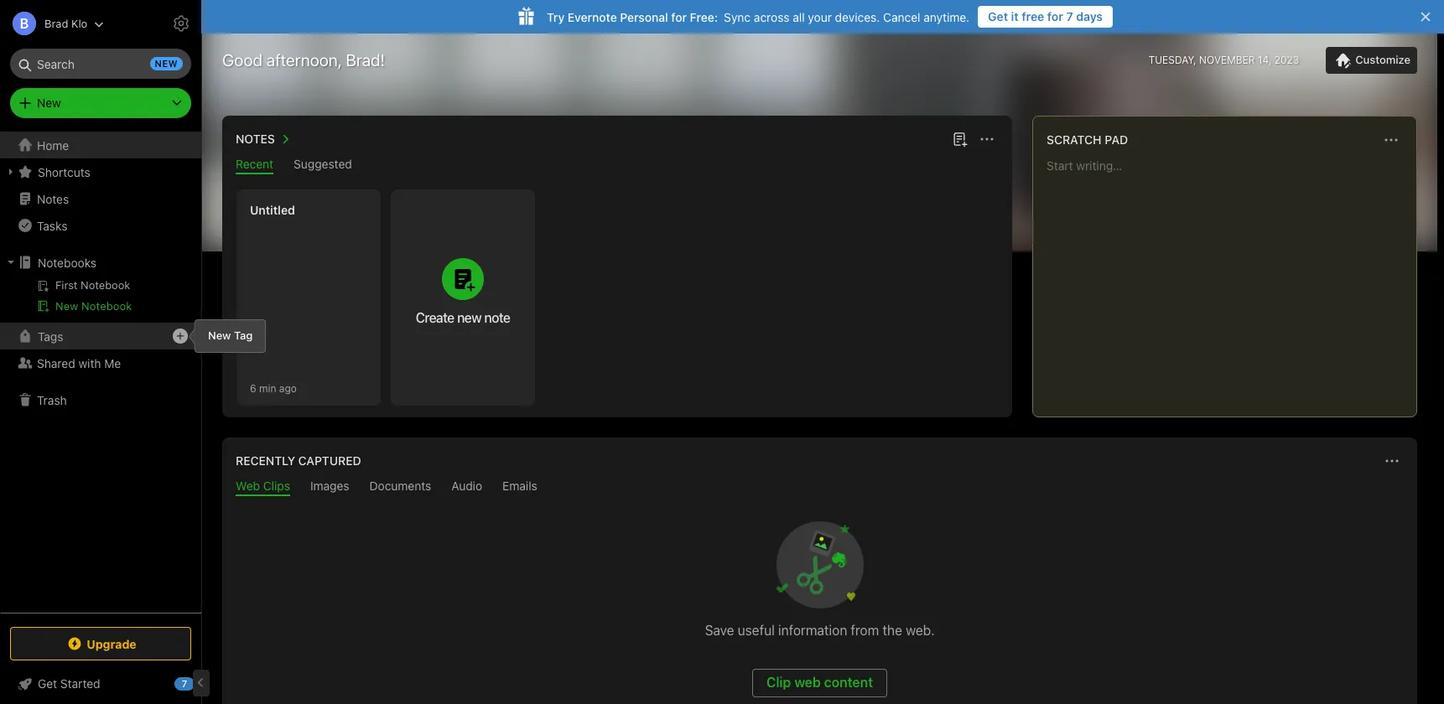 Task type: vqa. For each thing, say whether or not it's contained in the screenshot.
"New" for New Tag
yes



Task type: locate. For each thing, give the bounding box(es) containing it.
get
[[988, 9, 1008, 23], [38, 677, 57, 691]]

0 horizontal spatial new
[[155, 58, 178, 69]]

0 horizontal spatial 7
[[182, 679, 187, 689]]

1 for from the left
[[1048, 9, 1064, 23]]

suggested tab
[[294, 157, 352, 174]]

7
[[1067, 9, 1073, 23], [182, 679, 187, 689]]

for left free:
[[671, 10, 687, 24]]

new notebook group
[[0, 276, 200, 323]]

new button
[[10, 88, 191, 118]]

0 vertical spatial new
[[37, 96, 61, 110]]

new up home
[[37, 96, 61, 110]]

get left it
[[988, 9, 1008, 23]]

1 horizontal spatial notes
[[236, 132, 275, 146]]

information
[[778, 623, 847, 638]]

notes
[[236, 132, 275, 146], [37, 192, 69, 206]]

1 horizontal spatial 7
[[1067, 9, 1073, 23]]

me
[[104, 356, 121, 370]]

new down settings image
[[155, 58, 178, 69]]

notes up 'recent'
[[236, 132, 275, 146]]

new inside "tooltip"
[[208, 329, 231, 342]]

content
[[824, 675, 873, 690]]

notebooks
[[38, 255, 97, 270]]

new for new
[[37, 96, 61, 110]]

customize
[[1356, 53, 1411, 66]]

tab list for notes
[[226, 157, 1009, 174]]

create
[[416, 310, 454, 325]]

more actions image
[[1381, 130, 1402, 150], [1382, 451, 1402, 471]]

tree containing home
[[0, 132, 201, 612]]

1 vertical spatial new
[[55, 299, 78, 313]]

brad!
[[346, 50, 385, 70]]

1 vertical spatial notes
[[37, 192, 69, 206]]

1 vertical spatial more actions image
[[1382, 451, 1402, 471]]

get inside button
[[988, 9, 1008, 23]]

new notebook
[[55, 299, 132, 313]]

2 vertical spatial new
[[208, 329, 231, 342]]

trash link
[[0, 387, 200, 414]]

1 tab list from the top
[[226, 157, 1009, 174]]

note
[[484, 310, 510, 325]]

notes inside button
[[236, 132, 275, 146]]

0 vertical spatial get
[[988, 9, 1008, 23]]

documents
[[370, 479, 431, 493]]

november
[[1199, 54, 1255, 66]]

good
[[222, 50, 263, 70]]

new
[[37, 96, 61, 110], [55, 299, 78, 313], [208, 329, 231, 342]]

settings image
[[171, 13, 191, 34]]

for inside get it free for 7 days button
[[1048, 9, 1064, 23]]

web
[[795, 675, 821, 690]]

7 left days
[[1067, 9, 1073, 23]]

clip web content button
[[752, 669, 887, 698]]

home
[[37, 138, 69, 152]]

new inside button
[[55, 299, 78, 313]]

tuesday, november 14, 2023
[[1149, 54, 1299, 66]]

notes button
[[232, 129, 295, 149]]

tag
[[234, 329, 253, 342]]

free
[[1022, 9, 1045, 23]]

new inside popup button
[[37, 96, 61, 110]]

0 vertical spatial notes
[[236, 132, 275, 146]]

recent tab
[[236, 157, 274, 174]]

upgrade
[[87, 637, 136, 651]]

0 vertical spatial new
[[155, 58, 178, 69]]

more actions field for scratch pad
[[1380, 128, 1403, 152]]

for right free
[[1048, 9, 1064, 23]]

tree
[[0, 132, 201, 612]]

1 vertical spatial 7
[[182, 679, 187, 689]]

tab list
[[226, 157, 1009, 174], [226, 479, 1414, 497]]

2 for from the left
[[671, 10, 687, 24]]

0 horizontal spatial get
[[38, 677, 57, 691]]

try evernote personal for free: sync across all your devices. cancel anytime.
[[547, 10, 970, 24]]

more actions image
[[977, 129, 997, 149]]

tab list containing web clips
[[226, 479, 1414, 497]]

shared
[[37, 356, 75, 370]]

new left "tag"
[[208, 329, 231, 342]]

web clips tab panel
[[222, 497, 1418, 705]]

2 tab list from the top
[[226, 479, 1414, 497]]

1 horizontal spatial new
[[457, 310, 481, 325]]

1 vertical spatial tab list
[[226, 479, 1414, 497]]

new
[[155, 58, 178, 69], [457, 310, 481, 325]]

0 vertical spatial more actions image
[[1381, 130, 1402, 150]]

new for new tag
[[208, 329, 231, 342]]

get inside the help and learning task checklist field
[[38, 677, 57, 691]]

untitled
[[250, 203, 295, 217]]

new left note
[[457, 310, 481, 325]]

7 inside the help and learning task checklist field
[[182, 679, 187, 689]]

tuesday,
[[1149, 54, 1197, 66]]

notes link
[[0, 185, 200, 212]]

Search text field
[[22, 49, 179, 79]]

get left started
[[38, 677, 57, 691]]

new inside 'button'
[[457, 310, 481, 325]]

for
[[1048, 9, 1064, 23], [671, 10, 687, 24]]

recent tab panel
[[222, 174, 1012, 418]]

suggested
[[294, 157, 352, 171]]

for for 7
[[1048, 9, 1064, 23]]

More actions field
[[975, 127, 999, 151], [1380, 128, 1403, 152], [1381, 450, 1404, 473]]

1 vertical spatial new
[[457, 310, 481, 325]]

scratch pad button
[[1043, 130, 1128, 150]]

get for get it free for 7 days
[[988, 9, 1008, 23]]

afternoon,
[[267, 50, 342, 70]]

Account field
[[0, 7, 104, 40]]

notebooks link
[[0, 249, 200, 276]]

recently
[[236, 454, 295, 468]]

your
[[808, 10, 832, 24]]

1 vertical spatial get
[[38, 677, 57, 691]]

0 vertical spatial 7
[[1067, 9, 1073, 23]]

7 left click to collapse 'icon'
[[182, 679, 187, 689]]

7 inside button
[[1067, 9, 1073, 23]]

from
[[851, 623, 879, 638]]

clip web content
[[767, 675, 873, 690]]

1 horizontal spatial get
[[988, 9, 1008, 23]]

emails tab
[[503, 479, 537, 497]]

0 horizontal spatial for
[[671, 10, 687, 24]]

0 vertical spatial tab list
[[226, 157, 1009, 174]]

the
[[883, 623, 902, 638]]

shared with me
[[37, 356, 121, 370]]

1 horizontal spatial for
[[1048, 9, 1064, 23]]

notes up the tasks
[[37, 192, 69, 206]]

shortcuts
[[38, 165, 90, 179]]

new up tags
[[55, 299, 78, 313]]

tab list containing recent
[[226, 157, 1009, 174]]

Help and Learning task checklist field
[[0, 671, 201, 698]]



Task type: describe. For each thing, give the bounding box(es) containing it.
ago
[[279, 382, 297, 395]]

Start writing… text field
[[1047, 159, 1416, 403]]

useful
[[738, 623, 775, 638]]

images tab
[[310, 479, 349, 497]]

evernote
[[568, 10, 617, 24]]

home link
[[0, 132, 201, 159]]

klo
[[71, 16, 87, 30]]

14,
[[1258, 54, 1272, 66]]

audio tab
[[451, 479, 482, 497]]

images
[[310, 479, 349, 493]]

documents tab
[[370, 479, 431, 497]]

save useful information from the web.
[[705, 623, 935, 638]]

brad klo
[[44, 16, 87, 30]]

it
[[1011, 9, 1019, 23]]

tasks button
[[0, 212, 200, 239]]

emails
[[503, 479, 537, 493]]

new tag tooltip
[[183, 320, 266, 353]]

get for get started
[[38, 677, 57, 691]]

new inside search field
[[155, 58, 178, 69]]

2023
[[1275, 54, 1299, 66]]

recent
[[236, 157, 274, 171]]

anytime.
[[924, 10, 970, 24]]

shared with me link
[[0, 350, 200, 377]]

get it free for 7 days
[[988, 9, 1103, 23]]

with
[[78, 356, 101, 370]]

click to collapse image
[[195, 674, 208, 694]]

web clips
[[236, 479, 290, 493]]

create new note button
[[391, 190, 535, 406]]

sync
[[724, 10, 751, 24]]

pad
[[1105, 133, 1128, 147]]

new for new notebook
[[55, 299, 78, 313]]

recently captured
[[236, 454, 361, 468]]

free:
[[690, 10, 718, 24]]

create new note
[[416, 310, 510, 325]]

get started
[[38, 677, 100, 691]]

personal
[[620, 10, 668, 24]]

days
[[1076, 9, 1103, 23]]

devices.
[[835, 10, 880, 24]]

all
[[793, 10, 805, 24]]

scratch pad
[[1047, 133, 1128, 147]]

web
[[236, 479, 260, 493]]

tags button
[[0, 323, 200, 350]]

save
[[705, 623, 734, 638]]

trash
[[37, 393, 67, 407]]

audio
[[451, 479, 482, 493]]

try
[[547, 10, 565, 24]]

tab list for recently captured
[[226, 479, 1414, 497]]

new search field
[[22, 49, 183, 79]]

more actions image for scratch pad
[[1381, 130, 1402, 150]]

web clips tab
[[236, 479, 290, 497]]

clip
[[767, 675, 791, 690]]

tags
[[38, 329, 63, 343]]

upgrade button
[[10, 627, 191, 661]]

notebook
[[81, 299, 132, 313]]

scratch
[[1047, 133, 1102, 147]]

6 min ago
[[250, 382, 297, 395]]

new notebook button
[[0, 296, 200, 316]]

cancel
[[883, 10, 921, 24]]

0 horizontal spatial notes
[[37, 192, 69, 206]]

min
[[259, 382, 276, 395]]

tasks
[[37, 218, 67, 233]]

get it free for 7 days button
[[978, 6, 1113, 28]]

web.
[[906, 623, 935, 638]]

more actions image for recently captured
[[1382, 451, 1402, 471]]

clips
[[263, 479, 290, 493]]

captured
[[298, 454, 361, 468]]

started
[[60, 677, 100, 691]]

shortcuts button
[[0, 159, 200, 185]]

6
[[250, 382, 256, 395]]

brad
[[44, 16, 68, 30]]

more actions field for recently captured
[[1381, 450, 1404, 473]]

customize button
[[1326, 47, 1418, 74]]

for for free:
[[671, 10, 687, 24]]

good afternoon, brad!
[[222, 50, 385, 70]]

across
[[754, 10, 790, 24]]

new tag
[[208, 329, 253, 342]]

expand notebooks image
[[4, 256, 18, 269]]

recently captured button
[[232, 451, 361, 471]]



